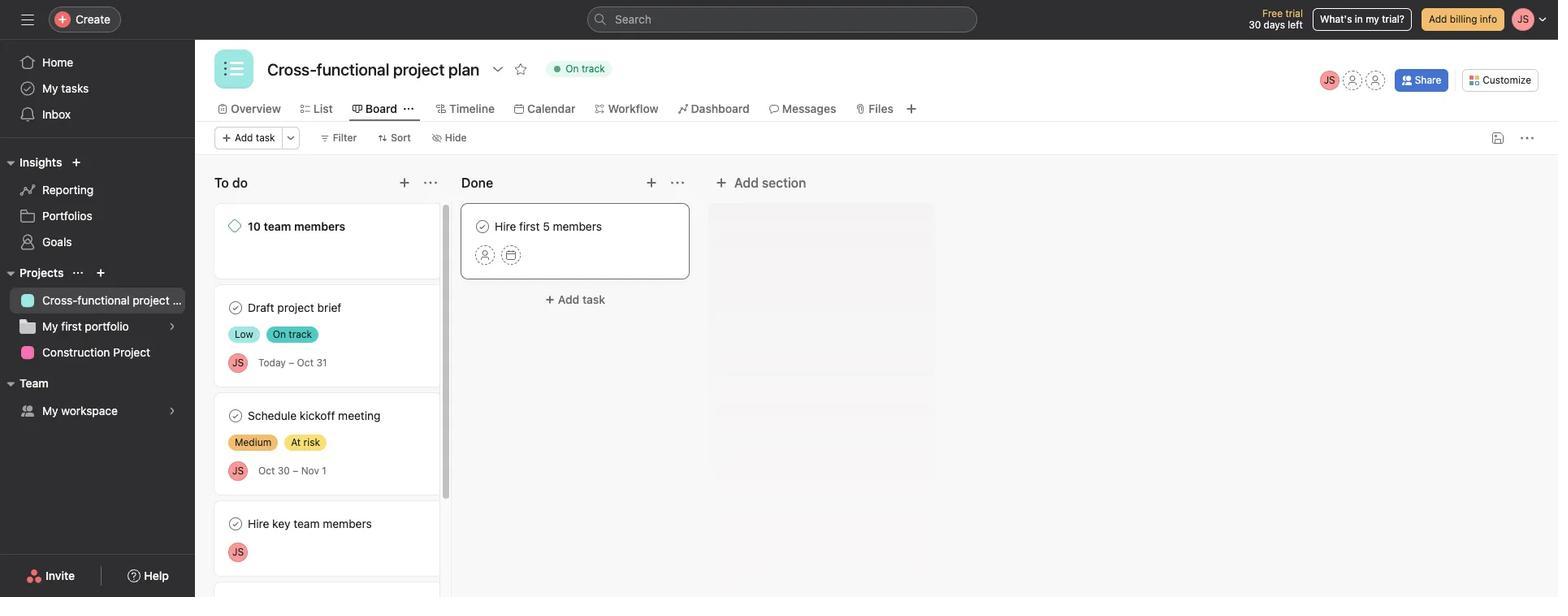 Task type: describe. For each thing, give the bounding box(es) containing it.
teams element
[[0, 369, 195, 427]]

31
[[316, 357, 327, 369]]

today – oct 31
[[258, 357, 327, 369]]

left
[[1288, 19, 1303, 31]]

project inside "link"
[[133, 293, 170, 307]]

1 vertical spatial on
[[273, 328, 286, 340]]

customize
[[1483, 74, 1531, 86]]

inbox
[[42, 107, 71, 121]]

calendar
[[527, 102, 576, 115]]

info
[[1480, 13, 1497, 25]]

js button down the hire
[[228, 543, 248, 562]]

cross-functional project plan
[[42, 293, 195, 307]]

portfolios link
[[10, 203, 185, 229]]

on inside dropdown button
[[566, 63, 579, 75]]

list link
[[300, 100, 333, 118]]

trial
[[1285, 7, 1303, 19]]

completed image for draft project brief
[[226, 298, 245, 318]]

show options, current sort, top image
[[73, 268, 83, 278]]

add tab image
[[905, 102, 918, 115]]

completed image for hire key team members
[[226, 514, 245, 534]]

add billing info button
[[1422, 8, 1505, 31]]

0 vertical spatial team
[[264, 219, 291, 233]]

sort button
[[371, 127, 418, 149]]

days
[[1264, 19, 1285, 31]]

js button down 'low'
[[228, 353, 248, 372]]

projects button
[[0, 263, 64, 283]]

portfolios
[[42, 209, 92, 223]]

0 vertical spatial members
[[294, 219, 345, 233]]

1 vertical spatial completed checkbox
[[226, 298, 245, 318]]

first
[[61, 319, 82, 333]]

cross-functional project plan link
[[10, 288, 195, 314]]

kickoff
[[300, 409, 335, 422]]

completed image for schedule kickoff meeting
[[226, 406, 245, 426]]

goals
[[42, 235, 72, 249]]

more section actions image
[[671, 176, 684, 189]]

workflow
[[608, 102, 659, 115]]

0 vertical spatial –
[[289, 357, 294, 369]]

home
[[42, 55, 73, 69]]

goals link
[[10, 229, 185, 255]]

section
[[762, 175, 806, 190]]

messages link
[[769, 100, 836, 118]]

to do
[[214, 175, 248, 190]]

meeting
[[338, 409, 381, 422]]

sort
[[391, 132, 411, 144]]

add section
[[734, 175, 806, 190]]

my for my first portfolio
[[42, 319, 58, 333]]

1 vertical spatial team
[[293, 517, 320, 530]]

free trial 30 days left
[[1249, 7, 1303, 31]]

nov
[[301, 465, 319, 477]]

team button
[[0, 374, 48, 393]]

my for my workspace
[[42, 404, 58, 418]]

plan
[[173, 293, 195, 307]]

0 horizontal spatial on track
[[273, 328, 312, 340]]

share
[[1415, 74, 1441, 86]]

insights element
[[0, 148, 195, 258]]

construction
[[42, 345, 110, 359]]

files link
[[856, 100, 894, 118]]

my workspace
[[42, 404, 118, 418]]

projects element
[[0, 258, 195, 369]]

more actions image
[[286, 133, 295, 143]]

today
[[258, 357, 286, 369]]

hide
[[445, 132, 467, 144]]

overview
[[231, 102, 281, 115]]

share button
[[1395, 69, 1449, 92]]

board
[[365, 102, 397, 115]]

add section button
[[708, 168, 813, 197]]

global element
[[0, 40, 195, 137]]

1 vertical spatial members
[[323, 517, 372, 530]]

save options image
[[1492, 132, 1505, 145]]

insights
[[19, 155, 62, 169]]

0 vertical spatial add task button
[[214, 127, 282, 149]]

project
[[113, 345, 150, 359]]

1 vertical spatial –
[[293, 465, 298, 477]]

what's
[[1320, 13, 1352, 25]]

brief
[[317, 301, 341, 314]]

at risk
[[291, 436, 320, 448]]

construction project
[[42, 345, 150, 359]]

my tasks link
[[10, 76, 185, 102]]

schedule kickoff meeting
[[248, 409, 381, 422]]

medium
[[235, 436, 271, 448]]

add for add section button
[[734, 175, 759, 190]]

projects
[[19, 266, 64, 279]]

team
[[19, 376, 48, 390]]

see details, my workspace image
[[167, 406, 177, 416]]

track inside dropdown button
[[582, 63, 605, 75]]

help
[[144, 569, 169, 582]]

completed image
[[473, 217, 492, 236]]

1 horizontal spatial project
[[277, 301, 314, 314]]

customize button
[[1463, 69, 1539, 92]]

timeline
[[449, 102, 495, 115]]

hide button
[[425, 127, 474, 149]]

timeline link
[[436, 100, 495, 118]]

js button down medium
[[228, 461, 248, 481]]

new project or portfolio image
[[96, 268, 106, 278]]

add to starred image
[[514, 63, 527, 76]]

low
[[235, 328, 253, 340]]

on track button
[[539, 58, 619, 80]]

0 horizontal spatial track
[[289, 328, 312, 340]]

workflow link
[[595, 100, 659, 118]]

in
[[1355, 13, 1363, 25]]

dashboard link
[[678, 100, 750, 118]]

invite button
[[15, 561, 85, 591]]

filter button
[[312, 127, 364, 149]]

oct 30 – nov 1
[[258, 465, 326, 477]]

insights button
[[0, 153, 62, 172]]



Task type: vqa. For each thing, say whether or not it's contained in the screenshot.
"cross-functional project plan" within Projects element
no



Task type: locate. For each thing, give the bounding box(es) containing it.
completed checkbox up medium
[[226, 406, 245, 426]]

add task for add task button to the bottom
[[558, 292, 605, 306]]

0 vertical spatial my
[[42, 81, 58, 95]]

completed checkbox left the hire
[[226, 514, 245, 534]]

1 completed checkbox from the top
[[226, 406, 245, 426]]

1 horizontal spatial add task button
[[461, 285, 689, 314]]

add task down overview
[[235, 132, 275, 144]]

project
[[133, 293, 170, 307], [277, 301, 314, 314]]

draft project brief
[[248, 301, 341, 314]]

at
[[291, 436, 301, 448]]

3 completed image from the top
[[226, 514, 245, 534]]

add left section
[[734, 175, 759, 190]]

project left brief
[[277, 301, 314, 314]]

completed image up medium
[[226, 406, 245, 426]]

0 vertical spatial track
[[582, 63, 605, 75]]

0 horizontal spatial oct
[[258, 465, 275, 477]]

task for add task button to the bottom
[[582, 292, 605, 306]]

1 vertical spatial task
[[582, 292, 605, 306]]

members
[[294, 219, 345, 233], [323, 517, 372, 530]]

1 vertical spatial add task button
[[461, 285, 689, 314]]

schedule
[[248, 409, 297, 422]]

functional
[[77, 293, 130, 307]]

add task image
[[645, 176, 658, 189]]

0 horizontal spatial completed checkbox
[[226, 298, 245, 318]]

1 my from the top
[[42, 81, 58, 95]]

list
[[313, 102, 333, 115]]

1 horizontal spatial on
[[566, 63, 579, 75]]

1 horizontal spatial task
[[582, 292, 605, 306]]

add inside the add billing info button
[[1429, 13, 1447, 25]]

30 left nov
[[278, 465, 290, 477]]

10 team members
[[248, 219, 345, 233]]

on track down draft project brief
[[273, 328, 312, 340]]

1 horizontal spatial on track
[[566, 63, 605, 75]]

task down write a task name text box
[[582, 292, 605, 306]]

members right 10
[[294, 219, 345, 233]]

2 completed checkbox from the top
[[226, 514, 245, 534]]

my for my tasks
[[42, 81, 58, 95]]

show options image
[[492, 63, 505, 76]]

0 horizontal spatial on
[[273, 328, 286, 340]]

1 horizontal spatial completed checkbox
[[473, 217, 492, 236]]

30 left 'days'
[[1249, 19, 1261, 31]]

0 vertical spatial on
[[566, 63, 579, 75]]

billing
[[1450, 13, 1477, 25]]

project left plan
[[133, 293, 170, 307]]

oct down medium
[[258, 465, 275, 477]]

on track up the calendar
[[566, 63, 605, 75]]

add task button
[[214, 127, 282, 149], [461, 285, 689, 314]]

add down write a task name text box
[[558, 292, 580, 306]]

add for add task button to the bottom
[[558, 292, 580, 306]]

search
[[615, 12, 651, 26]]

3 my from the top
[[42, 404, 58, 418]]

create
[[76, 12, 110, 26]]

–
[[289, 357, 294, 369], [293, 465, 298, 477]]

completed milestone image
[[228, 219, 241, 232]]

add inside add section button
[[734, 175, 759, 190]]

workspace
[[61, 404, 118, 418]]

on track inside on track dropdown button
[[566, 63, 605, 75]]

0 vertical spatial task
[[256, 132, 275, 144]]

task left more actions icon
[[256, 132, 275, 144]]

on up today
[[273, 328, 286, 340]]

task
[[256, 132, 275, 144], [582, 292, 605, 306]]

completed checkbox left draft at the bottom left of the page
[[226, 298, 245, 318]]

add task down write a task name text box
[[558, 292, 605, 306]]

team
[[264, 219, 291, 233], [293, 517, 320, 530]]

1 vertical spatial track
[[289, 328, 312, 340]]

1 completed image from the top
[[226, 298, 245, 318]]

invite
[[46, 569, 75, 582]]

more section actions image
[[424, 176, 437, 189]]

1 vertical spatial my
[[42, 319, 58, 333]]

Write a task name text field
[[475, 218, 675, 236]]

more actions image
[[1521, 132, 1534, 145]]

js button down what's
[[1320, 71, 1339, 90]]

0 vertical spatial on track
[[566, 63, 605, 75]]

inbox link
[[10, 102, 185, 128]]

10
[[248, 219, 261, 233]]

tasks
[[61, 81, 89, 95]]

dashboard
[[691, 102, 750, 115]]

js
[[1324, 74, 1335, 86], [232, 356, 244, 368], [232, 464, 244, 476], [232, 546, 244, 558]]

hide sidebar image
[[21, 13, 34, 26]]

create button
[[49, 6, 121, 32]]

0 vertical spatial completed checkbox
[[226, 406, 245, 426]]

portfolio
[[85, 319, 129, 333]]

my inside projects element
[[42, 319, 58, 333]]

0 vertical spatial oct
[[297, 357, 314, 369]]

my first portfolio link
[[10, 314, 185, 340]]

1 horizontal spatial team
[[293, 517, 320, 530]]

my inside global element
[[42, 81, 58, 95]]

completed image left draft at the bottom left of the page
[[226, 298, 245, 318]]

0 vertical spatial 30
[[1249, 19, 1261, 31]]

track
[[582, 63, 605, 75], [289, 328, 312, 340]]

messages
[[782, 102, 836, 115]]

30
[[1249, 19, 1261, 31], [278, 465, 290, 477]]

team right 'key'
[[293, 517, 320, 530]]

board link
[[352, 100, 397, 118]]

1 horizontal spatial 30
[[1249, 19, 1261, 31]]

my first portfolio
[[42, 319, 129, 333]]

1 horizontal spatial oct
[[297, 357, 314, 369]]

add task
[[235, 132, 275, 144], [558, 292, 605, 306]]

my tasks
[[42, 81, 89, 95]]

trial?
[[1382, 13, 1405, 25]]

members down 1
[[323, 517, 372, 530]]

see details, my first portfolio image
[[167, 322, 177, 331]]

1 horizontal spatial add task
[[558, 292, 605, 306]]

completed image
[[226, 298, 245, 318], [226, 406, 245, 426], [226, 514, 245, 534]]

0 vertical spatial add task
[[235, 132, 275, 144]]

my left first
[[42, 319, 58, 333]]

team right 10
[[264, 219, 291, 233]]

on track
[[566, 63, 605, 75], [273, 328, 312, 340]]

overview link
[[218, 100, 281, 118]]

1 vertical spatial on track
[[273, 328, 312, 340]]

– right today
[[289, 357, 294, 369]]

add down overview link
[[235, 132, 253, 144]]

track up workflow link
[[582, 63, 605, 75]]

30 inside free trial 30 days left
[[1249, 19, 1261, 31]]

search list box
[[587, 6, 977, 32]]

1 vertical spatial completed image
[[226, 406, 245, 426]]

0 vertical spatial completed checkbox
[[473, 217, 492, 236]]

key
[[272, 517, 290, 530]]

my workspace link
[[10, 398, 185, 424]]

construction project link
[[10, 340, 185, 366]]

task for the top add task button
[[256, 132, 275, 144]]

1 vertical spatial oct
[[258, 465, 275, 477]]

1 vertical spatial 30
[[278, 465, 290, 477]]

1 vertical spatial add task
[[558, 292, 605, 306]]

0 vertical spatial completed image
[[226, 298, 245, 318]]

help button
[[117, 561, 179, 591]]

oct left 31
[[297, 357, 314, 369]]

2 vertical spatial completed image
[[226, 514, 245, 534]]

calendar link
[[514, 100, 576, 118]]

filter
[[333, 132, 357, 144]]

list image
[[224, 59, 244, 79]]

add task image
[[398, 176, 411, 189]]

track down draft project brief
[[289, 328, 312, 340]]

0 horizontal spatial add task button
[[214, 127, 282, 149]]

my
[[1366, 13, 1379, 25]]

completed checkbox for schedule
[[226, 406, 245, 426]]

search button
[[587, 6, 977, 32]]

1
[[322, 465, 326, 477]]

what's in my trial?
[[1320, 13, 1405, 25]]

completed checkbox for hire
[[226, 514, 245, 534]]

add for the top add task button
[[235, 132, 253, 144]]

0 horizontal spatial 30
[[278, 465, 290, 477]]

2 completed image from the top
[[226, 406, 245, 426]]

add task button down overview link
[[214, 127, 282, 149]]

on up the calendar
[[566, 63, 579, 75]]

draft
[[248, 301, 274, 314]]

my left tasks
[[42, 81, 58, 95]]

0 horizontal spatial project
[[133, 293, 170, 307]]

Completed milestone checkbox
[[228, 219, 241, 232]]

add task button down write a task name text box
[[461, 285, 689, 314]]

files
[[869, 102, 894, 115]]

free
[[1262, 7, 1283, 19]]

0 horizontal spatial task
[[256, 132, 275, 144]]

0 horizontal spatial team
[[264, 219, 291, 233]]

2 my from the top
[[42, 319, 58, 333]]

completed image left the hire
[[226, 514, 245, 534]]

2 vertical spatial my
[[42, 404, 58, 418]]

my
[[42, 81, 58, 95], [42, 319, 58, 333], [42, 404, 58, 418]]

my inside the teams element
[[42, 404, 58, 418]]

hire
[[248, 517, 269, 530]]

add
[[1429, 13, 1447, 25], [235, 132, 253, 144], [734, 175, 759, 190], [558, 292, 580, 306]]

add left billing
[[1429, 13, 1447, 25]]

risk
[[304, 436, 320, 448]]

– left nov
[[293, 465, 298, 477]]

home link
[[10, 50, 185, 76]]

1 horizontal spatial track
[[582, 63, 605, 75]]

completed checkbox down done
[[473, 217, 492, 236]]

hire key team members
[[248, 517, 372, 530]]

reporting link
[[10, 177, 185, 203]]

what's in my trial? button
[[1313, 8, 1412, 31]]

add billing info
[[1429, 13, 1497, 25]]

my down team
[[42, 404, 58, 418]]

Completed checkbox
[[473, 217, 492, 236], [226, 298, 245, 318]]

0 horizontal spatial add task
[[235, 132, 275, 144]]

reporting
[[42, 183, 94, 197]]

None text field
[[263, 54, 484, 84]]

Completed checkbox
[[226, 406, 245, 426], [226, 514, 245, 534]]

add task for the top add task button
[[235, 132, 275, 144]]

tab actions image
[[404, 104, 414, 114]]

new image
[[72, 158, 82, 167]]

1 vertical spatial completed checkbox
[[226, 514, 245, 534]]



